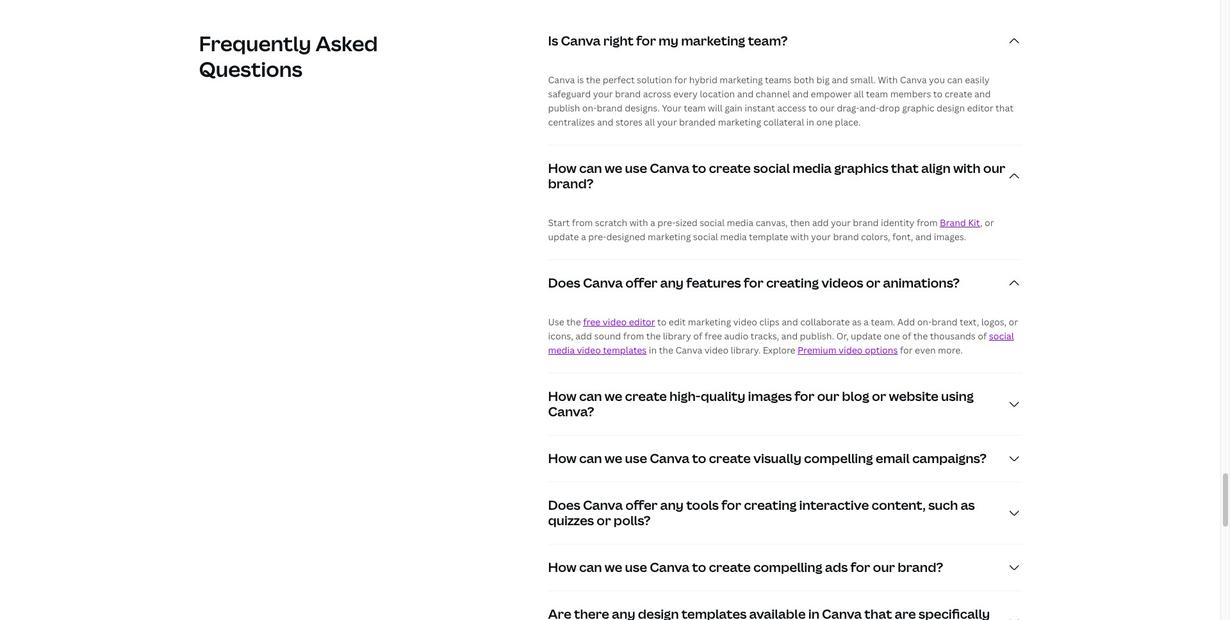 Task type: describe. For each thing, give the bounding box(es) containing it.
update inside to edit marketing video clips and collaborate as a team. add on-brand text, logos, or icons, add sound from the library of free audio tracks, and publish. or, update one of the thousands of
[[851, 330, 882, 342]]

align
[[921, 160, 951, 177]]

one inside canva is the perfect solution for hybrid marketing teams both big and small. with canva you can easily safeguard your brand across every location and channel and empower all team members to create and publish on-brand designs. your team will gain instant access to our drag-and-drop graphic design editor that centralizes and stores all your branded marketing collateral in one place.
[[816, 116, 833, 128]]

2 of from the left
[[902, 330, 911, 342]]

for left even at the right bottom of the page
[[900, 344, 913, 356]]

marketing inside to edit marketing video clips and collaborate as a team. add on-brand text, logos, or icons, add sound from the library of free audio tracks, and publish. or, update one of the thousands of
[[688, 316, 731, 328]]

or inside how can we create high-quality images for our blog or website using canva?
[[872, 388, 886, 405]]

for inside how can we create high-quality images for our blog or website using canva?
[[795, 388, 814, 405]]

is canva right for my marketing team?
[[548, 32, 788, 49]]

with
[[878, 74, 898, 86]]

we for how can we use canva to create compelling ads for our brand?
[[605, 559, 622, 576]]

marketing inside is canva right for my marketing team? "dropdown button"
[[681, 32, 745, 49]]

for inside dropdown button
[[850, 559, 870, 576]]

we for how can we create high-quality images for our blog or website using canva?
[[605, 388, 622, 405]]

and up the explore
[[781, 330, 798, 342]]

1 vertical spatial team
[[684, 102, 706, 114]]

identity
[[881, 217, 915, 229]]

graphic
[[902, 102, 934, 114]]

as inside to edit marketing video clips and collaborate as a team. add on-brand text, logos, or icons, add sound from the library of free audio tracks, and publish. or, update one of the thousands of
[[852, 316, 861, 328]]

video for free
[[603, 316, 627, 328]]

video for canva
[[705, 344, 728, 356]]

,
[[980, 217, 983, 229]]

font,
[[892, 231, 913, 243]]

library
[[663, 330, 691, 342]]

brand up "colors,"
[[853, 217, 879, 229]]

how can we use canva to create visually compelling email campaigns? button
[[548, 436, 1022, 482]]

how can we use canva to create compelling ads for our brand?
[[548, 559, 943, 576]]

brand up stores
[[597, 102, 623, 114]]

media for graphics
[[793, 160, 832, 177]]

drop
[[879, 102, 900, 114]]

kit
[[968, 217, 980, 229]]

1 horizontal spatial all
[[854, 88, 864, 100]]

to right access
[[808, 102, 818, 114]]

small.
[[850, 74, 876, 86]]

add inside to edit marketing video clips and collaborate as a team. add on-brand text, logos, or icons, add sound from the library of free audio tracks, and publish. or, update one of the thousands of
[[575, 330, 592, 342]]

more.
[[938, 344, 963, 356]]

the right the use
[[566, 316, 581, 328]]

designs.
[[625, 102, 660, 114]]

creating for videos
[[766, 274, 819, 292]]

media for template
[[720, 231, 747, 243]]

is canva right for my marketing team? button
[[548, 18, 1022, 64]]

images
[[748, 388, 792, 405]]

0 horizontal spatial all
[[645, 116, 655, 128]]

is
[[548, 32, 558, 49]]

sound
[[594, 330, 621, 342]]

pre- inside , or update a pre-designed marketing social media template with your brand colors, font, and images.
[[588, 231, 606, 243]]

create inside canva is the perfect solution for hybrid marketing teams both big and small. with canva you can easily safeguard your brand across every location and channel and empower all team members to create and publish on-brand designs. your team will gain instant access to our drag-and-drop graphic design editor that centralizes and stores all your branded marketing collateral in one place.
[[945, 88, 972, 100]]

social inside social media video templates
[[989, 330, 1014, 342]]

how for how can we create high-quality images for our blog or website using canva?
[[548, 388, 577, 405]]

from inside to edit marketing video clips and collaborate as a team. add on-brand text, logos, or icons, add sound from the library of free audio tracks, and publish. or, update one of the thousands of
[[623, 330, 644, 342]]

the inside canva is the perfect solution for hybrid marketing teams both big and small. with canva you can easily safeguard your brand across every location and channel and empower all team members to create and publish on-brand designs. your team will gain instant access to our drag-and-drop graphic design editor that centralizes and stores all your branded marketing collateral in one place.
[[586, 74, 601, 86]]

templates
[[603, 344, 647, 356]]

tracks,
[[751, 330, 779, 342]]

media for canvas,
[[727, 217, 753, 229]]

frequently asked questions
[[199, 29, 378, 83]]

how can we use canva to create compelling ads for our brand? button
[[548, 545, 1022, 591]]

options
[[865, 344, 898, 356]]

to inside dropdown button
[[692, 450, 706, 467]]

use
[[548, 316, 564, 328]]

can for how can we use canva to create compelling ads for our brand?
[[579, 559, 602, 576]]

media inside social media video templates
[[548, 344, 575, 356]]

to edit marketing video clips and collaborate as a team. add on-brand text, logos, or icons, add sound from the library of free audio tracks, and publish. or, update one of the thousands of
[[548, 316, 1018, 342]]

brand kit link
[[940, 217, 980, 229]]

collaborate
[[800, 316, 850, 328]]

animations?
[[883, 274, 960, 292]]

that inside canva is the perfect solution for hybrid marketing teams both big and small. with canva you can easily safeguard your brand across every location and channel and empower all team members to create and publish on-brand designs. your team will gain instant access to our drag-and-drop graphic design editor that centralizes and stores all your branded marketing collateral in one place.
[[996, 102, 1013, 114]]

template
[[749, 231, 788, 243]]

brand inside to edit marketing video clips and collaborate as a team. add on-brand text, logos, or icons, add sound from the library of free audio tracks, and publish. or, update one of the thousands of
[[932, 316, 958, 328]]

use for how can we use canva to create visually compelling email campaigns?
[[625, 450, 647, 467]]

perfect
[[603, 74, 635, 86]]

channel
[[756, 88, 790, 100]]

canvas,
[[756, 217, 788, 229]]

video down or, on the bottom right
[[839, 344, 863, 356]]

create inside how can we create high-quality images for our blog or website using canva?
[[625, 388, 667, 405]]

place.
[[835, 116, 861, 128]]

your
[[662, 102, 682, 114]]

start from scratch with a pre-sized social media canvas, then add your brand identity from brand kit
[[548, 217, 980, 229]]

offer for tools
[[625, 497, 658, 514]]

how can we use canva to create social media graphics that align with our brand? button
[[548, 146, 1022, 207]]

videos
[[821, 274, 863, 292]]

your inside , or update a pre-designed marketing social media template with your brand colors, font, and images.
[[811, 231, 831, 243]]

1 vertical spatial editor
[[629, 316, 655, 328]]

then
[[790, 217, 810, 229]]

high-
[[670, 388, 701, 405]]

0 vertical spatial pre-
[[658, 217, 676, 229]]

does canva offer any tools for creating interactive content, such as quizzes or polls? button
[[548, 483, 1022, 544]]

0 horizontal spatial from
[[572, 217, 593, 229]]

for inside does canva offer any tools for creating interactive content, such as quizzes or polls?
[[721, 497, 741, 514]]

to down tools
[[692, 559, 706, 576]]

library.
[[731, 344, 761, 356]]

text,
[[960, 316, 979, 328]]

on- inside to edit marketing video clips and collaborate as a team. add on-brand text, logos, or icons, add sound from the library of free audio tracks, and publish. or, update one of the thousands of
[[917, 316, 932, 328]]

our inside the how can we use canva to create social media graphics that align with our brand?
[[983, 160, 1005, 177]]

blog
[[842, 388, 869, 405]]

how can we create high-quality images for our blog or website using canva? button
[[548, 374, 1022, 435]]

asked
[[315, 29, 378, 57]]

collateral
[[763, 116, 804, 128]]

publish.
[[800, 330, 834, 342]]

1 horizontal spatial team
[[866, 88, 888, 100]]

canva inside does canva offer any tools for creating interactive content, such as quizzes or polls?
[[583, 497, 623, 514]]

solution
[[637, 74, 672, 86]]

email
[[876, 450, 910, 467]]

ads
[[825, 559, 848, 576]]

social media video templates
[[548, 330, 1014, 356]]

empower
[[811, 88, 851, 100]]

questions
[[199, 55, 302, 83]]

visually
[[753, 450, 801, 467]]

and up gain
[[737, 88, 754, 100]]

you
[[929, 74, 945, 86]]

my
[[659, 32, 679, 49]]

or,
[[836, 330, 849, 342]]

create for visually
[[709, 450, 751, 467]]

every
[[673, 88, 698, 100]]

and down both
[[792, 88, 809, 100]]

and right clips
[[782, 316, 798, 328]]

create for compelling
[[709, 559, 751, 576]]

how for how can we use canva to create compelling ads for our brand?
[[548, 559, 577, 576]]

across
[[643, 88, 671, 100]]

images.
[[934, 231, 966, 243]]

is
[[577, 74, 584, 86]]

and inside , or update a pre-designed marketing social media template with your brand colors, font, and images.
[[915, 231, 932, 243]]

such
[[928, 497, 958, 514]]

marketing up location
[[720, 74, 763, 86]]

right
[[603, 32, 634, 49]]

gain
[[725, 102, 743, 114]]

any for features
[[660, 274, 684, 292]]

easily
[[965, 74, 990, 86]]

premium
[[798, 344, 837, 356]]

using
[[941, 388, 974, 405]]

polls?
[[614, 512, 651, 529]]

0 vertical spatial free
[[583, 316, 601, 328]]

members
[[890, 88, 931, 100]]

with inside , or update a pre-designed marketing social media template with your brand colors, font, and images.
[[790, 231, 809, 243]]

content,
[[872, 497, 926, 514]]

clips
[[759, 316, 780, 328]]

that inside the how can we use canva to create social media graphics that align with our brand?
[[891, 160, 919, 177]]

or inside does canva offer any tools for creating interactive content, such as quizzes or polls?
[[597, 512, 611, 529]]

social for create
[[753, 160, 790, 177]]

and left stores
[[597, 116, 613, 128]]

can for how can we use canva to create social media graphics that align with our brand?
[[579, 160, 602, 177]]

does canva offer any features for creating videos or animations?
[[548, 274, 960, 292]]

quizzes
[[548, 512, 594, 529]]

premium video options link
[[798, 344, 898, 356]]

compelling inside how can we use canva to create compelling ads for our brand? dropdown button
[[753, 559, 822, 576]]

icons,
[[548, 330, 573, 342]]

or inside "dropdown button"
[[866, 274, 880, 292]]

your down perfect
[[593, 88, 613, 100]]

does canva offer any tools for creating interactive content, such as quizzes or polls?
[[548, 497, 975, 529]]

brand? inside the how can we use canva to create social media graphics that align with our brand?
[[548, 175, 594, 192]]

safeguard
[[548, 88, 591, 100]]



Task type: vqa. For each thing, say whether or not it's contained in the screenshot.
leftmost organize
no



Task type: locate. For each thing, give the bounding box(es) containing it.
1 vertical spatial free
[[705, 330, 722, 342]]

of right library
[[693, 330, 702, 342]]

logos,
[[981, 316, 1007, 328]]

1 vertical spatial one
[[884, 330, 900, 342]]

0 vertical spatial team
[[866, 88, 888, 100]]

team up and-
[[866, 88, 888, 100]]

can inside how can we create high-quality images for our blog or website using canva?
[[579, 388, 602, 405]]

how down quizzes on the bottom
[[548, 559, 577, 576]]

from right start at the top left
[[572, 217, 593, 229]]

0 vertical spatial editor
[[967, 102, 993, 114]]

how can we use canva to create visually compelling email campaigns?
[[548, 450, 987, 467]]

media left graphics
[[793, 160, 832, 177]]

how inside the how can we use canva to create social media graphics that align with our brand?
[[548, 160, 577, 177]]

0 horizontal spatial one
[[816, 116, 833, 128]]

as inside does canva offer any tools for creating interactive content, such as quizzes or polls?
[[961, 497, 975, 514]]

or
[[985, 217, 994, 229], [866, 274, 880, 292], [1009, 316, 1018, 328], [872, 388, 886, 405], [597, 512, 611, 529]]

creating inside does canva offer any tools for creating interactive content, such as quizzes or polls?
[[744, 497, 797, 514]]

2 horizontal spatial a
[[864, 316, 869, 328]]

brand?
[[548, 175, 594, 192], [898, 559, 943, 576]]

use down stores
[[625, 160, 647, 177]]

how for how can we use canva to create visually compelling email campaigns?
[[548, 450, 577, 467]]

can for how can we use canva to create visually compelling email campaigns?
[[579, 450, 602, 467]]

canva inside the how can we use canva to create social media graphics that align with our brand?
[[650, 160, 690, 177]]

on- up "centralizes"
[[582, 102, 597, 114]]

creating down 'how can we use canva to create visually compelling email campaigns?'
[[744, 497, 797, 514]]

creating for interactive
[[744, 497, 797, 514]]

2 horizontal spatial of
[[978, 330, 987, 342]]

offer up free video editor link
[[625, 274, 658, 292]]

designed
[[606, 231, 646, 243]]

how down canva?
[[548, 450, 577, 467]]

we
[[605, 160, 622, 177], [605, 388, 622, 405], [605, 450, 622, 467], [605, 559, 622, 576]]

one
[[816, 116, 833, 128], [884, 330, 900, 342]]

does inside "dropdown button"
[[548, 274, 580, 292]]

0 vertical spatial one
[[816, 116, 833, 128]]

1 horizontal spatial of
[[902, 330, 911, 342]]

marketing up hybrid
[[681, 32, 745, 49]]

use for how can we use canva to create compelling ads for our brand?
[[625, 559, 647, 576]]

compelling up the interactive
[[804, 450, 873, 467]]

how inside how can we create high-quality images for our blog or website using canva?
[[548, 388, 577, 405]]

2 horizontal spatial with
[[953, 160, 981, 177]]

social inside , or update a pre-designed marketing social media template with your brand colors, font, and images.
[[693, 231, 718, 243]]

and up empower
[[832, 74, 848, 86]]

social right sized
[[700, 217, 725, 229]]

for inside "dropdown button"
[[744, 274, 764, 292]]

video up sound
[[603, 316, 627, 328]]

your down your
[[657, 116, 677, 128]]

for right ads
[[850, 559, 870, 576]]

start
[[548, 217, 570, 229]]

to down you
[[933, 88, 943, 100]]

update
[[548, 231, 579, 243], [851, 330, 882, 342]]

to inside to edit marketing video clips and collaborate as a team. add on-brand text, logos, or icons, add sound from the library of free audio tracks, and publish. or, update one of the thousands of
[[657, 316, 667, 328]]

canva inside "dropdown button"
[[561, 32, 601, 49]]

0 horizontal spatial editor
[[629, 316, 655, 328]]

create inside the how can we use canva to create social media graphics that align with our brand?
[[709, 160, 751, 177]]

video inside to edit marketing video clips and collaborate as a team. add on-brand text, logos, or icons, add sound from the library of free audio tracks, and publish. or, update one of the thousands of
[[733, 316, 757, 328]]

in
[[806, 116, 814, 128], [649, 344, 657, 356]]

1 vertical spatial any
[[660, 497, 684, 514]]

will
[[708, 102, 723, 114]]

media inside , or update a pre-designed marketing social media template with your brand colors, font, and images.
[[720, 231, 747, 243]]

video inside social media video templates
[[577, 344, 601, 356]]

with right align
[[953, 160, 981, 177]]

0 vertical spatial a
[[650, 217, 655, 229]]

update up options
[[851, 330, 882, 342]]

4 we from the top
[[605, 559, 622, 576]]

use for how can we use canva to create social media graphics that align with our brand?
[[625, 160, 647, 177]]

we for how can we use canva to create visually compelling email campaigns?
[[605, 450, 622, 467]]

can inside dropdown button
[[579, 450, 602, 467]]

video up audio at the right of the page
[[733, 316, 757, 328]]

0 horizontal spatial a
[[581, 231, 586, 243]]

publish
[[548, 102, 580, 114]]

1 horizontal spatial that
[[996, 102, 1013, 114]]

create left visually
[[709, 450, 751, 467]]

free inside to edit marketing video clips and collaborate as a team. add on-brand text, logos, or icons, add sound from the library of free audio tracks, and publish. or, update one of the thousands of
[[705, 330, 722, 342]]

for right tools
[[721, 497, 741, 514]]

with inside the how can we use canva to create social media graphics that align with our brand?
[[953, 160, 981, 177]]

1 horizontal spatial add
[[812, 217, 829, 229]]

social for sized
[[700, 217, 725, 229]]

can for how can we create high-quality images for our blog or website using canva?
[[579, 388, 602, 405]]

0 vertical spatial creating
[[766, 274, 819, 292]]

0 vertical spatial on-
[[582, 102, 597, 114]]

quality
[[701, 388, 745, 405]]

our inside canva is the perfect solution for hybrid marketing teams both big and small. with canva you can easily safeguard your brand across every location and channel and empower all team members to create and publish on-brand designs. your team will gain instant access to our drag-and-drop graphic design editor that centralizes and stores all your branded marketing collateral in one place.
[[820, 102, 835, 114]]

3 of from the left
[[978, 330, 987, 342]]

1 vertical spatial in
[[649, 344, 657, 356]]

creating up clips
[[766, 274, 819, 292]]

or inside to edit marketing video clips and collaborate as a team. add on-brand text, logos, or icons, add sound from the library of free audio tracks, and publish. or, update one of the thousands of
[[1009, 316, 1018, 328]]

use inside the how can we use canva to create social media graphics that align with our brand?
[[625, 160, 647, 177]]

update inside , or update a pre-designed marketing social media template with your brand colors, font, and images.
[[548, 231, 579, 243]]

sized
[[676, 217, 698, 229]]

for left my
[[636, 32, 656, 49]]

brand up thousands
[[932, 316, 958, 328]]

1 vertical spatial that
[[891, 160, 919, 177]]

brand down perfect
[[615, 88, 641, 100]]

1 vertical spatial does
[[548, 497, 580, 514]]

how inside dropdown button
[[548, 450, 577, 467]]

features
[[686, 274, 741, 292]]

or right , in the top of the page
[[985, 217, 994, 229]]

create inside dropdown button
[[709, 450, 751, 467]]

of down add
[[902, 330, 911, 342]]

create up design
[[945, 88, 972, 100]]

0 horizontal spatial pre-
[[588, 231, 606, 243]]

media down icons,
[[548, 344, 575, 356]]

social down logos,
[[989, 330, 1014, 342]]

a
[[650, 217, 655, 229], [581, 231, 586, 243], [864, 316, 869, 328]]

to inside the how can we use canva to create social media graphics that align with our brand?
[[692, 160, 706, 177]]

our down empower
[[820, 102, 835, 114]]

the
[[586, 74, 601, 86], [566, 316, 581, 328], [646, 330, 661, 342], [913, 330, 928, 342], [659, 344, 673, 356]]

does for does canva offer any features for creating videos or animations?
[[548, 274, 580, 292]]

can right you
[[947, 74, 963, 86]]

create down does canva offer any tools for creating interactive content, such as quizzes or polls?
[[709, 559, 751, 576]]

3 we from the top
[[605, 450, 622, 467]]

create for social
[[709, 160, 751, 177]]

marketing down gain
[[718, 116, 761, 128]]

and-
[[859, 102, 879, 114]]

0 vertical spatial compelling
[[804, 450, 873, 467]]

can down quizzes on the bottom
[[579, 559, 602, 576]]

pre- right the scratch
[[658, 217, 676, 229]]

as left 'team.'
[[852, 316, 861, 328]]

audio
[[724, 330, 748, 342]]

0 vertical spatial does
[[548, 274, 580, 292]]

our
[[820, 102, 835, 114], [983, 160, 1005, 177], [817, 388, 839, 405], [873, 559, 895, 576]]

media inside the how can we use canva to create social media graphics that align with our brand?
[[793, 160, 832, 177]]

in inside canva is the perfect solution for hybrid marketing teams both big and small. with canva you can easily safeguard your brand across every location and channel and empower all team members to create and publish on-brand designs. your team will gain instant access to our drag-and-drop graphic design editor that centralizes and stores all your branded marketing collateral in one place.
[[806, 116, 814, 128]]

marketing up audio at the right of the page
[[688, 316, 731, 328]]

from
[[572, 217, 593, 229], [917, 217, 938, 229], [623, 330, 644, 342]]

from up "templates"
[[623, 330, 644, 342]]

3 use from the top
[[625, 559, 647, 576]]

that
[[996, 102, 1013, 114], [891, 160, 919, 177]]

1 vertical spatial brand?
[[898, 559, 943, 576]]

1 vertical spatial creating
[[744, 497, 797, 514]]

does inside does canva offer any tools for creating interactive content, such as quizzes or polls?
[[548, 497, 580, 514]]

the left library
[[646, 330, 661, 342]]

one down 'team.'
[[884, 330, 900, 342]]

0 horizontal spatial update
[[548, 231, 579, 243]]

that left align
[[891, 160, 919, 177]]

does
[[548, 274, 580, 292], [548, 497, 580, 514]]

our right ads
[[873, 559, 895, 576]]

a inside to edit marketing video clips and collaborate as a team. add on-brand text, logos, or icons, add sound from the library of free audio tracks, and publish. or, update one of the thousands of
[[864, 316, 869, 328]]

1 horizontal spatial editor
[[967, 102, 993, 114]]

all down designs.
[[645, 116, 655, 128]]

2 does from the top
[[548, 497, 580, 514]]

your up 'videos'
[[811, 231, 831, 243]]

0 horizontal spatial on-
[[582, 102, 597, 114]]

brand
[[615, 88, 641, 100], [597, 102, 623, 114], [853, 217, 879, 229], [833, 231, 859, 243], [932, 316, 958, 328]]

1 vertical spatial as
[[961, 497, 975, 514]]

our right align
[[983, 160, 1005, 177]]

location
[[700, 88, 735, 100]]

as right the such
[[961, 497, 975, 514]]

2 vertical spatial with
[[790, 231, 809, 243]]

0 vertical spatial with
[[953, 160, 981, 177]]

media
[[793, 160, 832, 177], [727, 217, 753, 229], [720, 231, 747, 243], [548, 344, 575, 356]]

to up tools
[[692, 450, 706, 467]]

brand left "colors,"
[[833, 231, 859, 243]]

1 vertical spatial a
[[581, 231, 586, 243]]

1 horizontal spatial update
[[851, 330, 882, 342]]

0 horizontal spatial in
[[649, 344, 657, 356]]

how down icons,
[[548, 388, 577, 405]]

1 horizontal spatial brand?
[[898, 559, 943, 576]]

any
[[660, 274, 684, 292], [660, 497, 684, 514]]

2 vertical spatial a
[[864, 316, 869, 328]]

centralizes
[[548, 116, 595, 128]]

video down audio at the right of the page
[[705, 344, 728, 356]]

the right is
[[586, 74, 601, 86]]

creating inside "dropdown button"
[[766, 274, 819, 292]]

for inside "dropdown button"
[[636, 32, 656, 49]]

in down access
[[806, 116, 814, 128]]

one inside to edit marketing video clips and collaborate as a team. add on-brand text, logos, or icons, add sound from the library of free audio tracks, and publish. or, update one of the thousands of
[[884, 330, 900, 342]]

that right design
[[996, 102, 1013, 114]]

campaigns?
[[912, 450, 987, 467]]

offer inside "dropdown button"
[[625, 274, 658, 292]]

design
[[937, 102, 965, 114]]

0 vertical spatial all
[[854, 88, 864, 100]]

or left polls?
[[597, 512, 611, 529]]

add down use the free video editor
[[575, 330, 592, 342]]

compelling left ads
[[753, 559, 822, 576]]

one left place.
[[816, 116, 833, 128]]

explore
[[763, 344, 795, 356]]

create down branded
[[709, 160, 751, 177]]

1 vertical spatial on-
[[917, 316, 932, 328]]

website
[[889, 388, 939, 405]]

0 vertical spatial add
[[812, 217, 829, 229]]

1 use from the top
[[625, 160, 647, 177]]

all
[[854, 88, 864, 100], [645, 116, 655, 128]]

a inside , or update a pre-designed marketing social media template with your brand colors, font, and images.
[[581, 231, 586, 243]]

editor
[[967, 102, 993, 114], [629, 316, 655, 328]]

0 vertical spatial brand?
[[548, 175, 594, 192]]

even
[[915, 344, 936, 356]]

1 vertical spatial offer
[[625, 497, 658, 514]]

1 horizontal spatial one
[[884, 330, 900, 342]]

use the free video editor
[[548, 316, 655, 328]]

free video editor link
[[583, 316, 655, 328]]

offer for features
[[625, 274, 658, 292]]

0 horizontal spatial with
[[630, 217, 648, 229]]

0 horizontal spatial that
[[891, 160, 919, 177]]

editor up "templates"
[[629, 316, 655, 328]]

any inside does canva offer any tools for creating interactive content, such as quizzes or polls?
[[660, 497, 684, 514]]

to
[[933, 88, 943, 100], [808, 102, 818, 114], [692, 160, 706, 177], [657, 316, 667, 328], [692, 450, 706, 467], [692, 559, 706, 576]]

we inside how can we create high-quality images for our blog or website using canva?
[[605, 388, 622, 405]]

to down branded
[[692, 160, 706, 177]]

compelling
[[804, 450, 873, 467], [753, 559, 822, 576]]

a left designed
[[581, 231, 586, 243]]

scratch
[[595, 217, 627, 229]]

create left high-
[[625, 388, 667, 405]]

a left 'team.'
[[864, 316, 869, 328]]

free left audio at the right of the page
[[705, 330, 722, 342]]

on- inside canva is the perfect solution for hybrid marketing teams both big and small. with canva you can easily safeguard your brand across every location and channel and empower all team members to create and publish on-brand designs. your team will gain instant access to our drag-and-drop graphic design editor that centralizes and stores all your branded marketing collateral in one place.
[[582, 102, 597, 114]]

2 we from the top
[[605, 388, 622, 405]]

all down "small."
[[854, 88, 864, 100]]

1 vertical spatial with
[[630, 217, 648, 229]]

compelling inside 'how can we use canva to create visually compelling email campaigns?' dropdown button
[[804, 450, 873, 467]]

2 how from the top
[[548, 388, 577, 405]]

free up sound
[[583, 316, 601, 328]]

1 horizontal spatial pre-
[[658, 217, 676, 229]]

drag-
[[837, 102, 859, 114]]

0 vertical spatial that
[[996, 102, 1013, 114]]

social inside the how can we use canva to create social media graphics that align with our brand?
[[753, 160, 790, 177]]

interactive
[[799, 497, 869, 514]]

of down logos,
[[978, 330, 987, 342]]

add
[[812, 217, 829, 229], [575, 330, 592, 342]]

0 vertical spatial in
[[806, 116, 814, 128]]

video
[[603, 316, 627, 328], [733, 316, 757, 328], [577, 344, 601, 356], [705, 344, 728, 356], [839, 344, 863, 356]]

how
[[548, 160, 577, 177], [548, 388, 577, 405], [548, 450, 577, 467], [548, 559, 577, 576]]

2 vertical spatial use
[[625, 559, 647, 576]]

0 vertical spatial offer
[[625, 274, 658, 292]]

social down "collateral"
[[753, 160, 790, 177]]

1 of from the left
[[693, 330, 702, 342]]

marketing
[[681, 32, 745, 49], [720, 74, 763, 86], [718, 116, 761, 128], [648, 231, 691, 243], [688, 316, 731, 328]]

with up designed
[[630, 217, 648, 229]]

1 vertical spatial compelling
[[753, 559, 822, 576]]

0 vertical spatial any
[[660, 274, 684, 292]]

0 horizontal spatial team
[[684, 102, 706, 114]]

we inside the how can we use canva to create social media graphics that align with our brand?
[[605, 160, 622, 177]]

can inside canva is the perfect solution for hybrid marketing teams both big and small. with canva you can easily safeguard your brand across every location and channel and empower all team members to create and publish on-brand designs. your team will gain instant access to our drag-and-drop graphic design editor that centralizes and stores all your branded marketing collateral in one place.
[[947, 74, 963, 86]]

update down start at the top left
[[548, 231, 579, 243]]

for inside canva is the perfect solution for hybrid marketing teams both big and small. with canva you can easily safeguard your brand across every location and channel and empower all team members to create and publish on-brand designs. your team will gain instant access to our drag-and-drop graphic design editor that centralizes and stores all your branded marketing collateral in one place.
[[674, 74, 687, 86]]

with
[[953, 160, 981, 177], [630, 217, 648, 229], [790, 231, 809, 243]]

1 vertical spatial use
[[625, 450, 647, 467]]

0 horizontal spatial of
[[693, 330, 702, 342]]

does for does canva offer any tools for creating interactive content, such as quizzes or polls?
[[548, 497, 580, 514]]

and
[[832, 74, 848, 86], [737, 88, 754, 100], [792, 88, 809, 100], [974, 88, 991, 100], [597, 116, 613, 128], [915, 231, 932, 243], [782, 316, 798, 328], [781, 330, 798, 342]]

brand inside , or update a pre-designed marketing social media template with your brand colors, font, and images.
[[833, 231, 859, 243]]

pre- down the scratch
[[588, 231, 606, 243]]

can down canva?
[[579, 450, 602, 467]]

0 horizontal spatial brand?
[[548, 175, 594, 192]]

add right then
[[812, 217, 829, 229]]

1 does from the top
[[548, 274, 580, 292]]

social media video templates link
[[548, 330, 1014, 356]]

2 any from the top
[[660, 497, 684, 514]]

1 offer from the top
[[625, 274, 658, 292]]

1 vertical spatial all
[[645, 116, 655, 128]]

team up branded
[[684, 102, 706, 114]]

2 horizontal spatial from
[[917, 217, 938, 229]]

1 horizontal spatial free
[[705, 330, 722, 342]]

1 any from the top
[[660, 274, 684, 292]]

thousands
[[930, 330, 976, 342]]

2 use from the top
[[625, 450, 647, 467]]

in right "templates"
[[649, 344, 657, 356]]

any inside does canva offer any features for creating videos or animations? "dropdown button"
[[660, 274, 684, 292]]

1 horizontal spatial a
[[650, 217, 655, 229]]

0 vertical spatial use
[[625, 160, 647, 177]]

3 how from the top
[[548, 450, 577, 467]]

1 horizontal spatial from
[[623, 330, 644, 342]]

instant
[[745, 102, 775, 114]]

social for marketing
[[693, 231, 718, 243]]

branded
[[679, 116, 716, 128]]

in the canva video library. explore premium video options for even more.
[[647, 344, 963, 356]]

the down library
[[659, 344, 673, 356]]

any left tools
[[660, 497, 684, 514]]

team.
[[871, 316, 895, 328]]

1 we from the top
[[605, 160, 622, 177]]

free
[[583, 316, 601, 328], [705, 330, 722, 342]]

marketing inside , or update a pre-designed marketing social media template with your brand colors, font, and images.
[[648, 231, 691, 243]]

use inside dropdown button
[[625, 450, 647, 467]]

1 vertical spatial update
[[851, 330, 882, 342]]

1 how from the top
[[548, 160, 577, 177]]

0 vertical spatial update
[[548, 231, 579, 243]]

2 offer from the top
[[625, 497, 658, 514]]

and down easily
[[974, 88, 991, 100]]

any for tools
[[660, 497, 684, 514]]

how for how can we use canva to create social media graphics that align with our brand?
[[548, 160, 577, 177]]

brand
[[940, 217, 966, 229]]

1 horizontal spatial with
[[790, 231, 809, 243]]

we inside dropdown button
[[605, 450, 622, 467]]

editor inside canva is the perfect solution for hybrid marketing teams both big and small. with canva you can easily safeguard your brand across every location and channel and empower all team members to create and publish on-brand designs. your team will gain instant access to our drag-and-drop graphic design editor that centralizes and stores all your branded marketing collateral in one place.
[[967, 102, 993, 114]]

0 horizontal spatial add
[[575, 330, 592, 342]]

access
[[777, 102, 806, 114]]

1 horizontal spatial as
[[961, 497, 975, 514]]

for up every
[[674, 74, 687, 86]]

big
[[816, 74, 830, 86]]

team?
[[748, 32, 788, 49]]

0 horizontal spatial free
[[583, 316, 601, 328]]

social down sized
[[693, 231, 718, 243]]

how down "centralizes"
[[548, 160, 577, 177]]

edit
[[669, 316, 686, 328]]

1 horizontal spatial in
[[806, 116, 814, 128]]

can inside the how can we use canva to create social media graphics that align with our brand?
[[579, 160, 602, 177]]

1 vertical spatial add
[[575, 330, 592, 342]]

use down polls?
[[625, 559, 647, 576]]

offer inside does canva offer any tools for creating interactive content, such as quizzes or polls?
[[625, 497, 658, 514]]

video for marketing
[[733, 316, 757, 328]]

of
[[693, 330, 702, 342], [902, 330, 911, 342], [978, 330, 987, 342]]

4 how from the top
[[548, 559, 577, 576]]

canva inside "dropdown button"
[[583, 274, 623, 292]]

1 vertical spatial pre-
[[588, 231, 606, 243]]

0 vertical spatial as
[[852, 316, 861, 328]]

media down start from scratch with a pre-sized social media canvas, then add your brand identity from brand kit
[[720, 231, 747, 243]]

1 horizontal spatial on-
[[917, 316, 932, 328]]

we for how can we use canva to create social media graphics that align with our brand?
[[605, 160, 622, 177]]

the up even at the right bottom of the page
[[913, 330, 928, 342]]

0 horizontal spatial as
[[852, 316, 861, 328]]

for right features
[[744, 274, 764, 292]]

our inside how can we create high-quality images for our blog or website using canva?
[[817, 388, 839, 405]]

your
[[593, 88, 613, 100], [657, 116, 677, 128], [831, 217, 851, 229], [811, 231, 831, 243]]

media left canvas,
[[727, 217, 753, 229]]

or inside , or update a pre-designed marketing social media template with your brand colors, font, and images.
[[985, 217, 994, 229]]

offer left tools
[[625, 497, 658, 514]]

does canva offer any features for creating videos or animations? button
[[548, 260, 1022, 306]]

pre-
[[658, 217, 676, 229], [588, 231, 606, 243]]

your right then
[[831, 217, 851, 229]]



